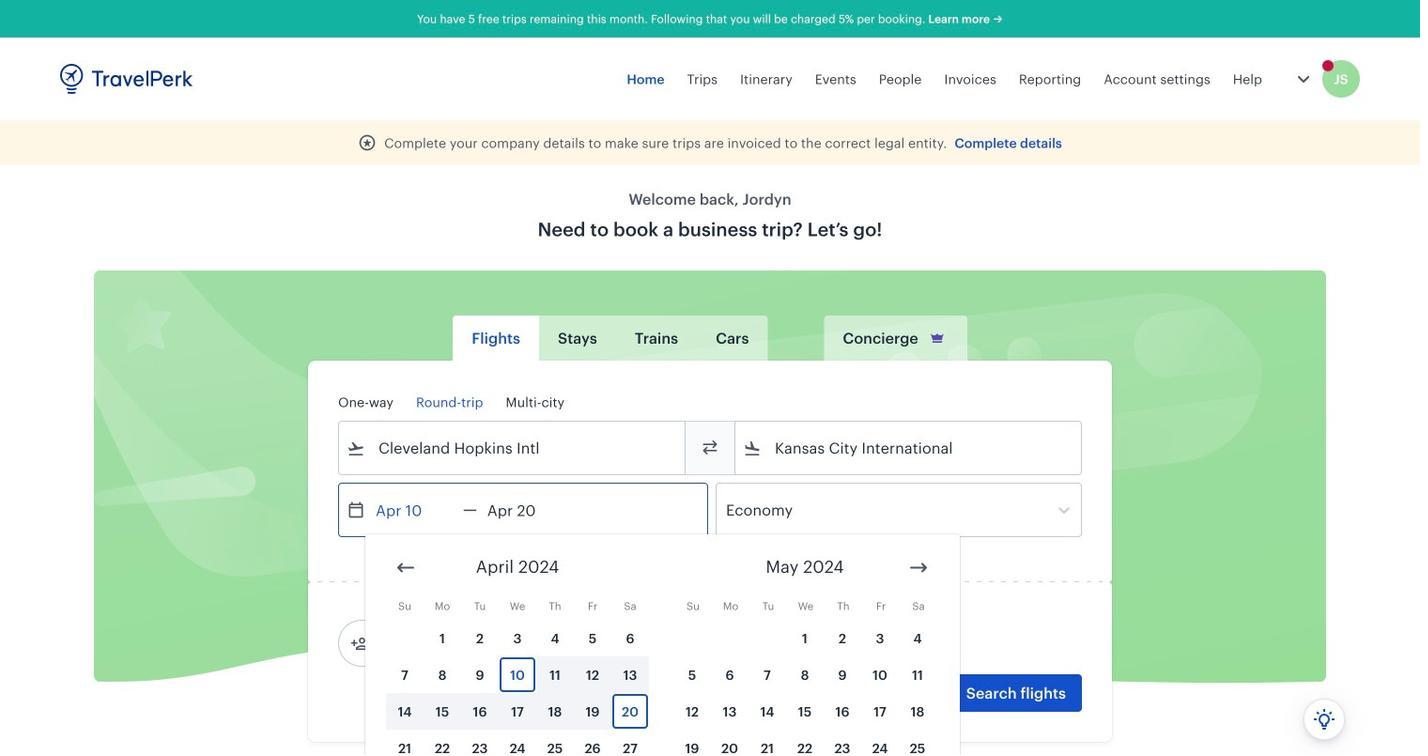 Task type: describe. For each thing, give the bounding box(es) containing it.
move backward to switch to the previous month. image
[[395, 557, 417, 579]]

From search field
[[366, 433, 661, 463]]

Add first traveler search field
[[369, 629, 565, 659]]

calendar application
[[366, 535, 1421, 755]]



Task type: vqa. For each thing, say whether or not it's contained in the screenshot.
Depart field
no



Task type: locate. For each thing, give the bounding box(es) containing it.
Return text field
[[477, 484, 575, 537]]

move forward to switch to the next month. image
[[908, 557, 930, 579]]

Depart text field
[[366, 484, 463, 537]]

To search field
[[762, 433, 1057, 463]]



